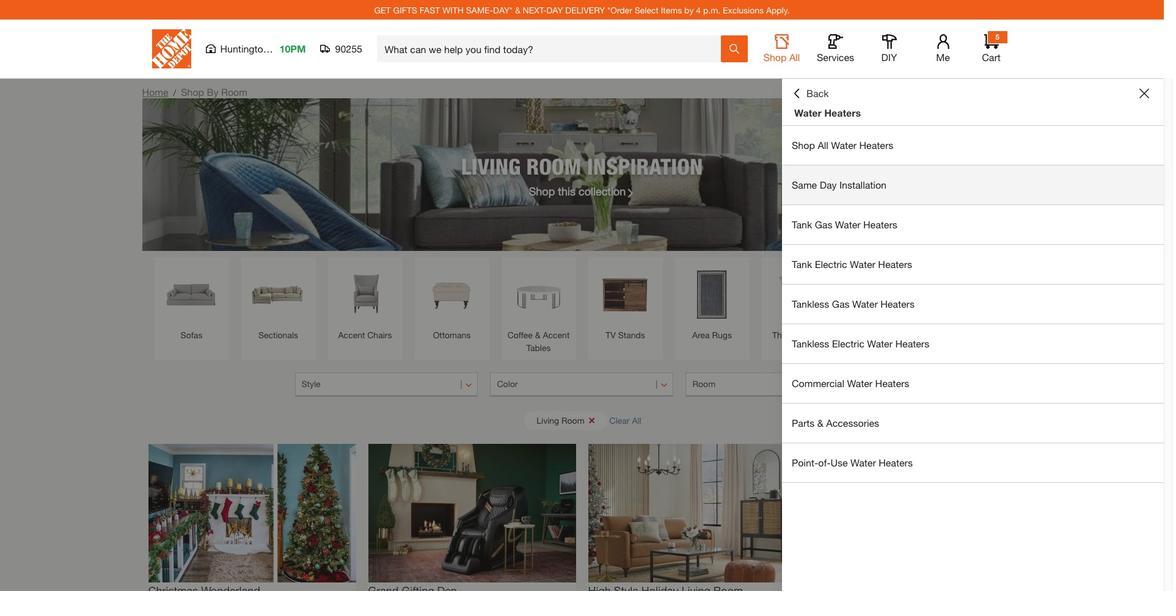 Task type: locate. For each thing, give the bounding box(es) containing it.
select
[[635, 5, 659, 15]]

& inside coffee & accent tables
[[535, 330, 541, 341]]

services
[[817, 51, 855, 63]]

0 vertical spatial gas
[[815, 219, 833, 231]]

accent left chairs
[[338, 330, 365, 341]]

exclusions
[[723, 5, 764, 15]]

1 horizontal spatial throw
[[857, 330, 880, 341]]

1 vertical spatial living
[[537, 415, 560, 426]]

electric right pillows
[[833, 338, 865, 350]]

diy button
[[870, 34, 910, 64]]

day
[[820, 179, 837, 191]]

2 horizontal spatial all
[[818, 139, 829, 151]]

1 vertical spatial &
[[535, 330, 541, 341]]

all
[[790, 51, 801, 63], [818, 139, 829, 151], [632, 415, 642, 426]]

gas
[[815, 219, 833, 231], [833, 298, 850, 310]]

tank
[[792, 219, 813, 231], [792, 259, 813, 270]]

heaters
[[825, 107, 862, 119], [860, 139, 894, 151], [864, 219, 898, 231], [879, 259, 913, 270], [881, 298, 915, 310], [896, 338, 930, 350], [876, 378, 910, 389], [879, 457, 913, 469]]

living room button
[[525, 412, 608, 430]]

shop left the this
[[529, 184, 555, 198]]

1 vertical spatial tank
[[792, 259, 813, 270]]

tankless gas water heaters link
[[783, 285, 1165, 324]]

2 throw from the left
[[857, 330, 880, 341]]

point-of-use water heaters link
[[783, 444, 1165, 483]]

home / shop by room
[[142, 86, 248, 98]]

p.m.
[[704, 5, 721, 15]]

installation
[[840, 179, 887, 191]]

& inside 'link'
[[818, 418, 824, 429]]

shop this collection link
[[529, 183, 635, 200]]

tankless for tankless electric water heaters
[[792, 338, 830, 350]]

delivery
[[566, 5, 606, 15]]

clear all
[[610, 415, 642, 426]]

0 vertical spatial electric
[[815, 259, 848, 270]]

2 vertical spatial &
[[818, 418, 824, 429]]

same day installation link
[[783, 166, 1165, 205]]

ottomans link
[[421, 264, 483, 342]]

gas for tank
[[815, 219, 833, 231]]

gas down day
[[815, 219, 833, 231]]

accent inside coffee & accent tables
[[543, 330, 570, 341]]

0 horizontal spatial accent
[[338, 330, 365, 341]]

shop down apply.
[[764, 51, 787, 63]]

next-
[[523, 5, 547, 15]]

throw left blankets
[[857, 330, 880, 341]]

living
[[461, 153, 521, 179], [537, 415, 560, 426]]

room button
[[686, 373, 870, 397]]

drawer close image
[[1140, 89, 1150, 98]]

of-
[[819, 457, 831, 469]]

throw for throw blankets
[[857, 330, 880, 341]]

sectionals link
[[247, 264, 310, 342]]

1 tank from the top
[[792, 219, 813, 231]]

room up the this
[[527, 153, 582, 179]]

back
[[807, 87, 829, 99]]

0 vertical spatial tank
[[792, 219, 813, 231]]

park
[[272, 43, 291, 54]]

menu
[[783, 126, 1165, 484]]

water down "tankless electric water heaters"
[[848, 378, 873, 389]]

0 horizontal spatial all
[[632, 415, 642, 426]]

0 vertical spatial living
[[461, 153, 521, 179]]

0 vertical spatial all
[[790, 51, 801, 63]]

all right clear
[[632, 415, 642, 426]]

shop right /
[[181, 86, 204, 98]]

shop all water heaters
[[792, 139, 894, 151]]

all down water heaters
[[818, 139, 829, 151]]

electric for tankless
[[833, 338, 865, 350]]

tv
[[606, 330, 616, 341]]

shop inside menu
[[792, 139, 816, 151]]

& right parts
[[818, 418, 824, 429]]

& up tables
[[535, 330, 541, 341]]

cart
[[983, 51, 1001, 63]]

living inside button
[[537, 415, 560, 426]]

tank down same
[[792, 219, 813, 231]]

room
[[221, 86, 248, 98], [527, 153, 582, 179], [693, 379, 716, 389], [562, 415, 585, 426]]

same-
[[466, 5, 494, 15]]

1 throw from the left
[[773, 330, 797, 341]]

cart 5
[[983, 32, 1001, 63]]

throw left pillows
[[773, 330, 797, 341]]

2 stretchy image image from the left
[[368, 445, 576, 583]]

1 vertical spatial electric
[[833, 338, 865, 350]]

accent chairs
[[338, 330, 392, 341]]

stands
[[619, 330, 646, 341]]

parts
[[792, 418, 815, 429]]

2 horizontal spatial &
[[818, 418, 824, 429]]

electric down tank gas water heaters
[[815, 259, 848, 270]]

point-of-use water heaters
[[792, 457, 913, 469]]

tank inside tank gas water heaters link
[[792, 219, 813, 231]]

use
[[831, 457, 848, 469]]

/
[[173, 87, 176, 98]]

all for clear all
[[632, 415, 642, 426]]

gas down tank electric water heaters
[[833, 298, 850, 310]]

tank down tank gas water heaters
[[792, 259, 813, 270]]

room down color button
[[562, 415, 585, 426]]

shop all button
[[763, 34, 802, 64]]

4 stretchy image image from the left
[[809, 445, 1017, 583]]

water
[[795, 107, 822, 119], [832, 139, 857, 151], [836, 219, 861, 231], [851, 259, 876, 270], [853, 298, 878, 310], [868, 338, 893, 350], [848, 378, 873, 389], [851, 457, 877, 469]]

shop all water heaters link
[[783, 126, 1165, 165]]

1 horizontal spatial all
[[790, 51, 801, 63]]

stretchy image image
[[148, 445, 356, 583], [368, 445, 576, 583], [589, 445, 796, 583], [809, 445, 1017, 583]]

gifts
[[393, 5, 418, 15]]

home link
[[142, 86, 168, 98]]

accent
[[338, 330, 365, 341], [543, 330, 570, 341]]

0 horizontal spatial &
[[515, 5, 521, 15]]

heaters down 'installation'
[[864, 219, 898, 231]]

water up throw blankets
[[853, 298, 878, 310]]

ottomans
[[433, 330, 471, 341]]

point-
[[792, 457, 819, 469]]

heaters down throw blankets image
[[896, 338, 930, 350]]

1 accent from the left
[[338, 330, 365, 341]]

&
[[515, 5, 521, 15], [535, 330, 541, 341], [818, 418, 824, 429]]

tankless
[[792, 298, 830, 310], [792, 338, 830, 350]]

1 vertical spatial all
[[818, 139, 829, 151]]

0 horizontal spatial living
[[461, 153, 521, 179]]

1 horizontal spatial accent
[[543, 330, 570, 341]]

area rugs image
[[681, 264, 744, 326]]

1 tankless from the top
[[792, 298, 830, 310]]

tankless up pillows
[[792, 298, 830, 310]]

& right the day*
[[515, 5, 521, 15]]

sofas link
[[161, 264, 223, 342]]

accessories
[[827, 418, 880, 429]]

color button
[[491, 373, 674, 397]]

this
[[558, 184, 576, 198]]

2 accent from the left
[[543, 330, 570, 341]]

tankless for tankless gas water heaters
[[792, 298, 830, 310]]

2 vertical spatial all
[[632, 415, 642, 426]]

tank inside tank electric water heaters link
[[792, 259, 813, 270]]

1 stretchy image image from the left
[[148, 445, 356, 583]]

shop up same
[[792, 139, 816, 151]]

get gifts fast with same-day* & next-day delivery *order select items by 4 p.m. exclusions apply.
[[374, 5, 790, 15]]

0 vertical spatial tankless
[[792, 298, 830, 310]]

menu containing shop all water heaters
[[783, 126, 1165, 484]]

electric
[[815, 259, 848, 270], [833, 338, 865, 350]]

heaters up blankets
[[881, 298, 915, 310]]

accent up tables
[[543, 330, 570, 341]]

1 vertical spatial tankless
[[792, 338, 830, 350]]

tank electric water heaters
[[792, 259, 913, 270]]

accent chairs image
[[334, 264, 397, 326]]

0 horizontal spatial throw
[[773, 330, 797, 341]]

1 horizontal spatial &
[[535, 330, 541, 341]]

tankless up commercial
[[792, 338, 830, 350]]

1 vertical spatial gas
[[833, 298, 850, 310]]

shop inside button
[[764, 51, 787, 63]]

clear all button
[[610, 410, 642, 432]]

2 tank from the top
[[792, 259, 813, 270]]

*order
[[608, 5, 633, 15]]

huntington park
[[220, 43, 291, 54]]

throw pillows link
[[768, 264, 831, 342]]

shop for shop all water heaters
[[792, 139, 816, 151]]

pillows
[[799, 330, 826, 341]]

throw pillows image
[[768, 264, 831, 326]]

1 horizontal spatial living
[[537, 415, 560, 426]]

throw pillows
[[773, 330, 826, 341]]

feedback link image
[[1157, 207, 1174, 273]]

throw inside 'link'
[[857, 330, 880, 341]]

living for living room inspiration
[[461, 153, 521, 179]]

all up back button
[[790, 51, 801, 63]]

2 tankless from the top
[[792, 338, 830, 350]]



Task type: describe. For each thing, give the bounding box(es) containing it.
living room inspiration
[[461, 153, 703, 179]]

home
[[142, 86, 168, 98]]

gas for tankless
[[833, 298, 850, 310]]

same
[[792, 179, 818, 191]]

water down back button
[[795, 107, 822, 119]]

heaters down back
[[825, 107, 862, 119]]

me button
[[924, 34, 963, 64]]

sectionals
[[259, 330, 298, 341]]

shop for shop this collection
[[529, 184, 555, 198]]

parts & accessories
[[792, 418, 880, 429]]

water down 'tankless gas water heaters'
[[868, 338, 893, 350]]

all for shop all water heaters
[[818, 139, 829, 151]]

collection
[[579, 184, 626, 198]]

ottomans image
[[421, 264, 483, 326]]

tv stands image
[[595, 264, 657, 326]]

sectionals image
[[247, 264, 310, 326]]

throw blankets
[[857, 330, 916, 341]]

services button
[[817, 34, 856, 64]]

heaters up 'installation'
[[860, 139, 894, 151]]

water right use
[[851, 457, 877, 469]]

90255
[[335, 43, 363, 54]]

throw blankets link
[[855, 264, 917, 342]]

coffee & accent tables
[[508, 330, 570, 353]]

sofas
[[181, 330, 203, 341]]

throw for throw pillows
[[773, 330, 797, 341]]

coffee & accent tables link
[[508, 264, 570, 355]]

style button
[[295, 373, 478, 397]]

style
[[302, 379, 321, 389]]

5
[[996, 32, 1000, 42]]

day
[[547, 5, 563, 15]]

water down water heaters
[[832, 139, 857, 151]]

tank for tank electric water heaters
[[792, 259, 813, 270]]

accent chairs link
[[334, 264, 397, 342]]

throw blankets image
[[855, 264, 917, 326]]

sofas image
[[161, 264, 223, 326]]

4
[[697, 5, 701, 15]]

water up 'tankless gas water heaters'
[[851, 259, 876, 270]]

commercial water heaters
[[792, 378, 910, 389]]

shop this collection
[[529, 184, 626, 198]]

living room
[[537, 415, 585, 426]]

10pm
[[280, 43, 306, 54]]

by
[[685, 5, 694, 15]]

inspiration
[[588, 153, 703, 179]]

shop all
[[764, 51, 801, 63]]

& for coffee & accent tables
[[535, 330, 541, 341]]

area rugs link
[[681, 264, 744, 342]]

tv stands
[[606, 330, 646, 341]]

coffee & accent tables image
[[508, 264, 570, 326]]

all for shop all
[[790, 51, 801, 63]]

electric for tank
[[815, 259, 848, 270]]

back button
[[792, 87, 829, 100]]

tank gas water heaters link
[[783, 205, 1165, 245]]

coffee
[[508, 330, 533, 341]]

tankless electric water heaters
[[792, 338, 930, 350]]

3 stretchy image image from the left
[[589, 445, 796, 583]]

me
[[937, 51, 951, 63]]

living for living room
[[537, 415, 560, 426]]

with
[[443, 5, 464, 15]]

items
[[661, 5, 682, 15]]

curtains & drapes image
[[942, 264, 1004, 326]]

tankless electric water heaters link
[[783, 325, 1165, 364]]

room down area
[[693, 379, 716, 389]]

tank for tank gas water heaters
[[792, 219, 813, 231]]

heaters down blankets
[[876, 378, 910, 389]]

by
[[207, 86, 219, 98]]

commercial water heaters link
[[783, 364, 1165, 404]]

tankless gas water heaters
[[792, 298, 915, 310]]

What can we help you find today? search field
[[385, 36, 721, 62]]

area
[[693, 330, 710, 341]]

clear
[[610, 415, 630, 426]]

room right by
[[221, 86, 248, 98]]

area rugs
[[693, 330, 732, 341]]

chairs
[[368, 330, 392, 341]]

tank electric water heaters link
[[783, 245, 1165, 284]]

commercial
[[792, 378, 845, 389]]

same day installation
[[792, 179, 887, 191]]

get
[[374, 5, 391, 15]]

90255 button
[[321, 43, 363, 55]]

fast
[[420, 5, 440, 15]]

apply.
[[767, 5, 790, 15]]

the home depot logo image
[[152, 29, 191, 68]]

tables
[[527, 343, 551, 353]]

heaters right use
[[879, 457, 913, 469]]

rugs
[[713, 330, 732, 341]]

water up tank electric water heaters
[[836, 219, 861, 231]]

blankets
[[883, 330, 916, 341]]

0 vertical spatial &
[[515, 5, 521, 15]]

huntington
[[220, 43, 269, 54]]

tv stands link
[[595, 264, 657, 342]]

color
[[497, 379, 518, 389]]

& for parts & accessories
[[818, 418, 824, 429]]

water heaters
[[795, 107, 862, 119]]

tank gas water heaters
[[792, 219, 898, 231]]

heaters up 'tankless gas water heaters'
[[879, 259, 913, 270]]

day*
[[493, 5, 513, 15]]

shop for shop all
[[764, 51, 787, 63]]



Task type: vqa. For each thing, say whether or not it's contained in the screenshot.
Our licensed, local plumbers will assess your plumbing problem, determine solutions, and provide a repair quote.
no



